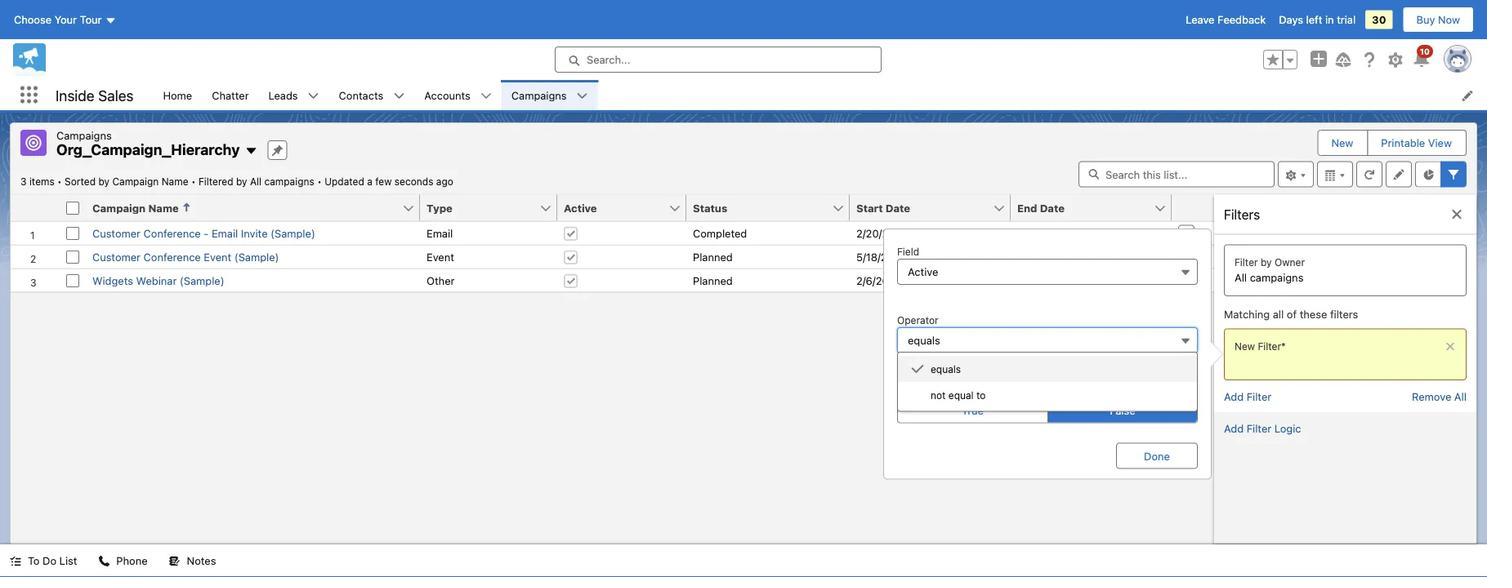 Task type: describe. For each thing, give the bounding box(es) containing it.
customer for customer conference event (sample)
[[92, 251, 141, 263]]

3 items • sorted by campaign name • filtered by all campaigns • updated a few seconds ago
[[20, 176, 453, 188]]

value
[[897, 383, 924, 395]]

*
[[1281, 341, 1286, 353]]

choose
[[14, 13, 52, 26]]

buy now button
[[1403, 7, 1474, 33]]

view
[[1428, 137, 1452, 149]]

invite
[[241, 227, 268, 239]]

text default image inside "equals" option
[[911, 363, 924, 376]]

field
[[897, 246, 919, 257]]

notes button
[[159, 545, 226, 578]]

10
[[1420, 47, 1430, 56]]

true
[[962, 405, 984, 417]]

1 • from the left
[[57, 176, 62, 188]]

not equal to
[[931, 390, 986, 401]]

remove all
[[1412, 391, 1467, 403]]

home
[[163, 89, 192, 101]]

customer conference - email invite (sample)
[[92, 227, 315, 239]]

all
[[1273, 308, 1284, 320]]

text default image inside to do list button
[[10, 556, 21, 567]]

notes
[[187, 555, 216, 567]]

leads list item
[[259, 80, 329, 110]]

buy
[[1416, 13, 1435, 26]]

operator
[[897, 315, 938, 326]]

contacts
[[339, 89, 383, 101]]

date for end date
[[1040, 202, 1065, 214]]

3
[[20, 176, 27, 188]]

equals inside operator button
[[908, 335, 940, 347]]

0 vertical spatial name
[[162, 176, 188, 188]]

webinar
[[136, 275, 177, 287]]

of
[[1287, 308, 1297, 320]]

active for the active button
[[908, 266, 938, 278]]

sorted
[[65, 176, 96, 188]]

cell inside org_campaign_hierarchy grid
[[60, 195, 86, 222]]

Search Org_Campaign_Hierarchy list view. search field
[[1079, 161, 1275, 188]]

planned for 2/6/2024
[[693, 275, 733, 287]]

conference for -
[[143, 227, 201, 239]]

active button
[[557, 195, 668, 221]]

campaign inside button
[[92, 202, 146, 214]]

feedback
[[1217, 13, 1266, 26]]

action image
[[1172, 195, 1214, 221]]

ago
[[436, 176, 453, 188]]

0 horizontal spatial campaigns
[[56, 129, 112, 141]]

type element
[[420, 195, 567, 222]]

name inside button
[[148, 202, 179, 214]]

sales
[[98, 86, 134, 104]]

text default image inside phone button
[[98, 556, 110, 567]]

now
[[1438, 13, 1460, 26]]

status element
[[686, 195, 860, 222]]

0 horizontal spatial campaigns
[[264, 176, 314, 188]]

completed
[[693, 227, 747, 239]]

filter inside "filter by owner all campaigns"
[[1235, 257, 1258, 268]]

2 2/6/2024 from the left
[[1017, 275, 1063, 287]]

customer for customer conference - email invite (sample)
[[92, 227, 141, 239]]

text default image
[[1450, 208, 1463, 221]]

end date button
[[1011, 195, 1154, 221]]

phone
[[116, 555, 148, 567]]

accounts link
[[414, 80, 480, 110]]

start
[[856, 202, 883, 214]]

tour
[[80, 13, 102, 26]]

logic
[[1274, 422, 1301, 435]]

updated
[[325, 176, 364, 188]]

5/18/2024
[[856, 251, 907, 263]]

2 email from the left
[[427, 227, 453, 239]]

action element
[[1172, 195, 1214, 222]]

0 vertical spatial campaign
[[112, 176, 159, 188]]

start date button
[[850, 195, 993, 221]]

type
[[427, 202, 453, 214]]

seconds
[[394, 176, 433, 188]]

leave
[[1186, 13, 1215, 26]]

filters
[[1224, 207, 1260, 222]]

1 horizontal spatial by
[[236, 176, 247, 188]]

printable view button
[[1368, 131, 1465, 155]]

home link
[[153, 80, 202, 110]]

trial
[[1337, 13, 1356, 26]]

contacts list item
[[329, 80, 414, 110]]

leads link
[[259, 80, 308, 110]]

item number image
[[11, 195, 60, 221]]

buy now
[[1416, 13, 1460, 26]]

2/20/2024
[[856, 227, 908, 239]]

add for add filter
[[1224, 391, 1244, 403]]

list
[[59, 555, 77, 567]]

add filter button
[[1224, 391, 1272, 403]]

2 event from the left
[[427, 251, 454, 263]]

filter for new filter *
[[1258, 341, 1281, 353]]

filter for add filter logic
[[1247, 422, 1272, 435]]

list box containing equals
[[897, 352, 1198, 412]]

search...
[[587, 54, 630, 66]]

by inside "filter by owner all campaigns"
[[1261, 257, 1272, 268]]

2 horizontal spatial all
[[1454, 391, 1467, 403]]

other
[[427, 275, 455, 287]]

leads
[[268, 89, 298, 101]]

campaign name element
[[86, 195, 430, 222]]

org_campaign_hierarchy grid
[[11, 195, 1214, 293]]

conference for event
[[143, 251, 201, 263]]

campaigns inside "filter by owner all campaigns"
[[1250, 272, 1304, 284]]

date for start date
[[886, 202, 910, 214]]

to
[[976, 390, 986, 401]]

to
[[28, 555, 40, 567]]

add filter logic
[[1224, 422, 1301, 435]]

inside
[[56, 86, 94, 104]]

text default image inside contacts list item
[[393, 90, 405, 102]]

new for new filter *
[[1235, 341, 1255, 353]]

text default image inside notes button
[[169, 556, 180, 567]]

filtered
[[198, 176, 233, 188]]

your
[[54, 13, 77, 26]]

1 email from the left
[[212, 227, 238, 239]]

not
[[931, 390, 946, 401]]

filters
[[1330, 308, 1358, 320]]

add filter logic button
[[1224, 422, 1301, 435]]

0 vertical spatial all
[[250, 176, 262, 188]]

active element
[[557, 195, 696, 222]]

inside sales
[[56, 86, 134, 104]]

filter by owner all campaigns
[[1235, 257, 1305, 284]]



Task type: locate. For each thing, give the bounding box(es) containing it.
5/20/2024
[[1017, 251, 1069, 263]]

customer
[[92, 227, 141, 239], [92, 251, 141, 263]]

by right sorted
[[98, 176, 110, 188]]

equals inside option
[[931, 364, 961, 376]]

1 horizontal spatial all
[[1235, 272, 1247, 284]]

new down matching
[[1235, 341, 1255, 353]]

text default image up the 3 items • sorted by campaign name • filtered by all campaigns • updated a few seconds ago
[[245, 145, 258, 158]]

group
[[1263, 50, 1297, 69]]

printable view
[[1381, 137, 1452, 149]]

0 horizontal spatial active
[[564, 202, 597, 214]]

1 horizontal spatial campaigns
[[511, 89, 567, 101]]

2 true image from the top
[[564, 274, 578, 288]]

1 horizontal spatial event
[[427, 251, 454, 263]]

2 vertical spatial (sample)
[[180, 275, 224, 287]]

campaigns up campaign name element
[[264, 176, 314, 188]]

0 vertical spatial planned
[[693, 251, 733, 263]]

new left printable
[[1331, 137, 1353, 149]]

planned
[[693, 251, 733, 263], [693, 275, 733, 287]]

text default image up value
[[911, 363, 924, 376]]

text default image right contacts
[[393, 90, 405, 102]]

org_campaign_hierarchy
[[56, 141, 240, 159]]

3 • from the left
[[317, 176, 322, 188]]

campaigns inside list item
[[511, 89, 567, 101]]

choose your tour button
[[13, 7, 117, 33]]

done
[[1144, 450, 1170, 463]]

date inside 'button'
[[1040, 202, 1065, 214]]

chatter
[[212, 89, 249, 101]]

add down add filter
[[1224, 422, 1244, 435]]

few
[[375, 176, 392, 188]]

active up true image on the top left of page
[[564, 202, 597, 214]]

list box
[[897, 352, 1198, 412]]

•
[[57, 176, 62, 188], [191, 176, 196, 188], [317, 176, 322, 188]]

done button
[[1116, 443, 1198, 469]]

1 vertical spatial new
[[1235, 341, 1255, 353]]

1 event from the left
[[204, 251, 231, 263]]

name left filtered
[[162, 176, 188, 188]]

0 vertical spatial new
[[1331, 137, 1353, 149]]

1 true image from the top
[[564, 227, 578, 240]]

customer up widgets
[[92, 251, 141, 263]]

2 horizontal spatial by
[[1261, 257, 1272, 268]]

equal
[[948, 390, 974, 401]]

type button
[[420, 195, 539, 221]]

1 vertical spatial conference
[[143, 251, 201, 263]]

0 horizontal spatial event
[[204, 251, 231, 263]]

0 vertical spatial customer
[[92, 227, 141, 239]]

add
[[1224, 391, 1244, 403], [1224, 422, 1244, 435]]

conference up widgets webinar (sample) "link" on the top left of page
[[143, 251, 201, 263]]

do
[[43, 555, 56, 567]]

campaigns link
[[502, 80, 577, 110]]

choose your tour
[[14, 13, 102, 26]]

to do list
[[28, 555, 77, 567]]

remove
[[1412, 391, 1451, 403]]

true image
[[564, 227, 578, 240], [564, 274, 578, 288]]

active down field
[[908, 266, 938, 278]]

active inside org_campaign_hierarchy grid
[[564, 202, 597, 214]]

new button
[[1318, 131, 1366, 155]]

item number element
[[11, 195, 60, 222]]

2 horizontal spatial •
[[317, 176, 322, 188]]

campaigns list item
[[502, 80, 598, 110]]

1 horizontal spatial campaigns
[[1250, 272, 1304, 284]]

matching
[[1224, 308, 1270, 320]]

filter up add filter logic
[[1247, 391, 1272, 403]]

1 vertical spatial equals
[[931, 364, 961, 376]]

date right start
[[886, 202, 910, 214]]

widgets
[[92, 275, 133, 287]]

name
[[162, 176, 188, 188], [148, 202, 179, 214]]

1 vertical spatial campaigns
[[56, 129, 112, 141]]

10 button
[[1412, 45, 1433, 69]]

-
[[204, 227, 209, 239]]

true image up true image on the top left of page
[[564, 227, 578, 240]]

start date element
[[850, 195, 1021, 222]]

accounts
[[424, 89, 471, 101]]

text default image left the phone
[[98, 556, 110, 567]]

event up other
[[427, 251, 454, 263]]

equals
[[908, 335, 940, 347], [931, 364, 961, 376]]

1 horizontal spatial •
[[191, 176, 196, 188]]

text default image inside leads list item
[[308, 90, 319, 102]]

1 conference from the top
[[143, 227, 201, 239]]

0 vertical spatial active
[[564, 202, 597, 214]]

text default image
[[308, 90, 319, 102], [393, 90, 405, 102], [480, 90, 492, 102], [577, 90, 588, 102], [245, 145, 258, 158], [911, 363, 924, 376], [10, 556, 21, 567], [98, 556, 110, 567], [169, 556, 180, 567]]

campaign name button
[[86, 195, 402, 221]]

end
[[1017, 202, 1037, 214]]

0 horizontal spatial 2/6/2024
[[856, 275, 902, 287]]

by left owner
[[1261, 257, 1272, 268]]

event
[[204, 251, 231, 263], [427, 251, 454, 263]]

1 vertical spatial active
[[908, 266, 938, 278]]

1 horizontal spatial new
[[1331, 137, 1353, 149]]

by
[[98, 176, 110, 188], [236, 176, 247, 188], [1261, 257, 1272, 268]]

equals down operator
[[908, 335, 940, 347]]

• left filtered
[[191, 176, 196, 188]]

filter down all
[[1258, 341, 1281, 353]]

these
[[1300, 308, 1327, 320]]

accounts list item
[[414, 80, 502, 110]]

dialog
[[883, 229, 1224, 480]]

0 vertical spatial add
[[1224, 391, 1244, 403]]

filter for add filter
[[1247, 391, 1272, 403]]

end date
[[1017, 202, 1065, 214]]

text default image left notes
[[169, 556, 180, 567]]

(sample) down customer conference event (sample) link
[[180, 275, 224, 287]]

2/6/2024 down 5/20/2024
[[1017, 275, 1063, 287]]

list containing home
[[153, 80, 1487, 110]]

all inside "filter by owner all campaigns"
[[1235, 272, 1247, 284]]

campaign down sorted
[[92, 202, 146, 214]]

date right end
[[1040, 202, 1065, 214]]

a
[[367, 176, 372, 188]]

1 customer from the top
[[92, 227, 141, 239]]

equals option
[[898, 356, 1197, 382]]

true image for email
[[564, 227, 578, 240]]

0 horizontal spatial email
[[212, 227, 238, 239]]

1 vertical spatial (sample)
[[234, 251, 279, 263]]

(sample) down invite
[[234, 251, 279, 263]]

by right filtered
[[236, 176, 247, 188]]

2 date from the left
[[1040, 202, 1065, 214]]

campaigns
[[511, 89, 567, 101], [56, 129, 112, 141]]

campaigns image
[[20, 130, 47, 156]]

2 conference from the top
[[143, 251, 201, 263]]

2 add from the top
[[1224, 422, 1244, 435]]

active for active button
[[564, 202, 597, 214]]

leave feedback link
[[1186, 13, 1266, 26]]

dialog containing active
[[883, 229, 1224, 480]]

campaign up campaign name
[[112, 176, 159, 188]]

event down -
[[204, 251, 231, 263]]

0 vertical spatial campaigns
[[264, 176, 314, 188]]

Field button
[[897, 259, 1198, 285]]

org_campaign_hierarchy|campaigns|list view element
[[10, 123, 1477, 545]]

2/6/2024
[[856, 275, 902, 287], [1017, 275, 1063, 287]]

planned for 5/18/2024
[[693, 251, 733, 263]]

list
[[153, 80, 1487, 110]]

1 horizontal spatial email
[[427, 227, 453, 239]]

30
[[1372, 13, 1386, 26]]

text default image right leads
[[308, 90, 319, 102]]

1 vertical spatial campaigns
[[1250, 272, 1304, 284]]

date inside button
[[886, 202, 910, 214]]

status button
[[686, 195, 832, 221]]

add up "add filter logic" button
[[1224, 391, 1244, 403]]

new for new
[[1331, 137, 1353, 149]]

all
[[250, 176, 262, 188], [1235, 272, 1247, 284], [1454, 391, 1467, 403]]

text default image left to
[[10, 556, 21, 567]]

true image for other
[[564, 274, 578, 288]]

left
[[1306, 13, 1322, 26]]

0 vertical spatial (sample)
[[271, 227, 315, 239]]

contacts link
[[329, 80, 393, 110]]

all up campaign name element
[[250, 176, 262, 188]]

0 vertical spatial conference
[[143, 227, 201, 239]]

new filter *
[[1235, 341, 1286, 353]]

campaigns right the 'accounts' list item
[[511, 89, 567, 101]]

filter left owner
[[1235, 257, 1258, 268]]

1 vertical spatial all
[[1235, 272, 1247, 284]]

email down type
[[427, 227, 453, 239]]

1 vertical spatial campaign
[[92, 202, 146, 214]]

all up matching
[[1235, 272, 1247, 284]]

name down org_campaign_hierarchy status on the top of the page
[[148, 202, 179, 214]]

0 horizontal spatial new
[[1235, 341, 1255, 353]]

campaigns down owner
[[1250, 272, 1304, 284]]

all right remove
[[1454, 391, 1467, 403]]

1 horizontal spatial 2/6/2024
[[1017, 275, 1063, 287]]

filter left logic
[[1247, 422, 1272, 435]]

0 vertical spatial equals
[[908, 335, 940, 347]]

2/26/2024
[[1017, 227, 1069, 239]]

cell
[[60, 195, 86, 222]]

owner
[[1275, 257, 1305, 268]]

(sample)
[[271, 227, 315, 239], [234, 251, 279, 263], [180, 275, 224, 287]]

2/6/2024 down 5/18/2024
[[856, 275, 902, 287]]

1 vertical spatial name
[[148, 202, 179, 214]]

phone button
[[89, 545, 157, 578]]

campaigns
[[264, 176, 314, 188], [1250, 272, 1304, 284]]

customer conference - email invite (sample) link
[[92, 227, 315, 239]]

customer conference event (sample) link
[[92, 251, 279, 263]]

None search field
[[1079, 161, 1275, 188]]

1 vertical spatial add
[[1224, 422, 1244, 435]]

1 horizontal spatial date
[[1040, 202, 1065, 214]]

email right -
[[212, 227, 238, 239]]

2 planned from the top
[[693, 275, 733, 287]]

0 horizontal spatial date
[[886, 202, 910, 214]]

1 add from the top
[[1224, 391, 1244, 403]]

0 vertical spatial campaigns
[[511, 89, 567, 101]]

new inside button
[[1331, 137, 1353, 149]]

true image
[[564, 250, 578, 264]]

to do list button
[[0, 545, 87, 578]]

text default image inside the 'accounts' list item
[[480, 90, 492, 102]]

true image down true image on the top left of page
[[564, 274, 578, 288]]

0 horizontal spatial all
[[250, 176, 262, 188]]

1 horizontal spatial active
[[908, 266, 938, 278]]

remove all button
[[1412, 391, 1467, 403]]

1 2/6/2024 from the left
[[856, 275, 902, 287]]

• left updated
[[317, 176, 322, 188]]

days
[[1279, 13, 1303, 26]]

text default image down search...
[[577, 90, 588, 102]]

items
[[29, 176, 55, 188]]

campaign
[[112, 176, 159, 188], [92, 202, 146, 214]]

start date
[[856, 202, 910, 214]]

widgets webinar (sample)
[[92, 275, 224, 287]]

false
[[1110, 405, 1135, 417]]

2 customer from the top
[[92, 251, 141, 263]]

1 date from the left
[[886, 202, 910, 214]]

org_campaign_hierarchy status
[[20, 176, 325, 188]]

0 horizontal spatial •
[[57, 176, 62, 188]]

• right items
[[57, 176, 62, 188]]

end date element
[[1011, 195, 1181, 222]]

date
[[886, 202, 910, 214], [1040, 202, 1065, 214]]

new
[[1331, 137, 1353, 149], [1235, 341, 1255, 353]]

campaign name
[[92, 202, 179, 214]]

campaigns down inside
[[56, 129, 112, 141]]

0 vertical spatial true image
[[564, 227, 578, 240]]

1 vertical spatial true image
[[564, 274, 578, 288]]

1 planned from the top
[[693, 251, 733, 263]]

0 horizontal spatial by
[[98, 176, 110, 188]]

conference up 'customer conference event (sample)'
[[143, 227, 201, 239]]

customer conference event (sample)
[[92, 251, 279, 263]]

add filter
[[1224, 391, 1272, 403]]

1 vertical spatial customer
[[92, 251, 141, 263]]

2 • from the left
[[191, 176, 196, 188]]

customer down campaign name
[[92, 227, 141, 239]]

1 vertical spatial planned
[[693, 275, 733, 287]]

equals up not
[[931, 364, 961, 376]]

2 vertical spatial all
[[1454, 391, 1467, 403]]

text default image right accounts
[[480, 90, 492, 102]]

Operator button
[[897, 328, 1198, 354]]

text default image inside campaigns list item
[[577, 90, 588, 102]]

printable
[[1381, 137, 1425, 149]]

add for add filter logic
[[1224, 422, 1244, 435]]

(sample) right invite
[[271, 227, 315, 239]]

leave feedback
[[1186, 13, 1266, 26]]



Task type: vqa. For each thing, say whether or not it's contained in the screenshot.
the middle by
yes



